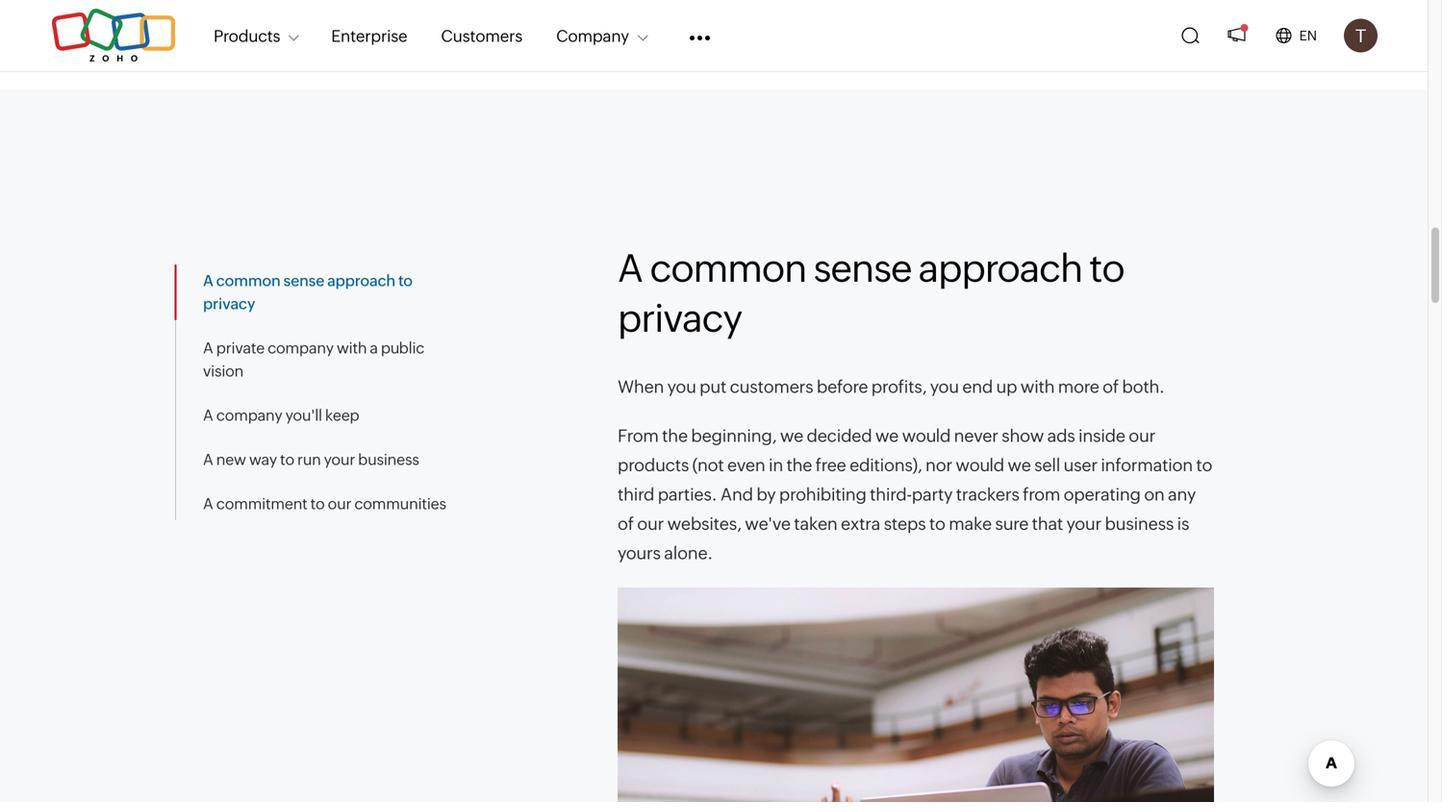 Task type: vqa. For each thing, say whether or not it's contained in the screenshot.
show
yes



Task type: locate. For each thing, give the bounding box(es) containing it.
way
[[249, 451, 277, 469]]

0 horizontal spatial our
[[328, 495, 352, 513]]

2 vertical spatial our
[[637, 515, 664, 534]]

1 vertical spatial business
[[1105, 515, 1174, 534]]

business inside from the beginning, we decided we would never show ads inside our products (not even in the free editions), nor would we sell user information to third parties. and by prohibiting third-party trackers from operating on any of our websites, we've taken extra steps to make sure that your business is yours alone.
[[1105, 515, 1174, 534]]

of
[[1103, 377, 1119, 397], [618, 515, 634, 534]]

when
[[618, 377, 664, 397]]

you'll
[[285, 407, 322, 425]]

0 horizontal spatial you
[[668, 377, 697, 397]]

would up "nor"
[[902, 426, 951, 446]]

show
[[1002, 426, 1044, 446]]

that
[[1032, 515, 1064, 534]]

trackers
[[956, 485, 1020, 505]]

1 vertical spatial of
[[618, 515, 634, 534]]

parties.
[[658, 485, 717, 505]]

up
[[997, 377, 1018, 397]]

business up communities
[[358, 451, 419, 469]]

of down third
[[618, 515, 634, 534]]

any
[[1168, 485, 1197, 505]]

your
[[324, 451, 355, 469], [1067, 515, 1102, 534]]

by
[[757, 485, 776, 505]]

2 horizontal spatial our
[[1129, 426, 1156, 446]]

with right "up"
[[1021, 377, 1055, 397]]

business
[[358, 451, 419, 469], [1105, 515, 1174, 534]]

on
[[1145, 485, 1165, 505]]

1 horizontal spatial privacy
[[618, 297, 742, 341]]

privacy up put on the top of page
[[618, 297, 742, 341]]

of inside from the beginning, we decided we would never show ads inside our products (not even in the free editions), nor would we sell user information to third parties. and by prohibiting third-party trackers from operating on any of our websites, we've taken extra steps to make sure that your business is yours alone.
[[618, 515, 634, 534]]

third-
[[870, 485, 912, 505]]

we left sell
[[1008, 456, 1031, 475]]

to
[[1090, 247, 1125, 291], [398, 272, 413, 290], [280, 451, 294, 469], [1197, 456, 1213, 475], [311, 495, 325, 513], [930, 515, 946, 534]]

never
[[954, 426, 999, 446]]

keep
[[325, 407, 359, 425]]

1 horizontal spatial sense
[[814, 247, 912, 291]]

run
[[297, 451, 321, 469]]

common
[[650, 247, 807, 291], [216, 272, 281, 290]]

company up way
[[216, 407, 283, 425]]

the
[[662, 426, 688, 446], [787, 456, 812, 475]]

our down 'a new way to run your business'
[[328, 495, 352, 513]]

1 vertical spatial company
[[216, 407, 283, 425]]

0 horizontal spatial the
[[662, 426, 688, 446]]

1 horizontal spatial a common sense approach to privacy
[[618, 247, 1125, 341]]

a common sense approach to privacy up a private company with a public vision
[[203, 272, 413, 313]]

a common sense approach to privacy up when you put customers before profits, you end up with more of both.
[[618, 247, 1125, 341]]

0 vertical spatial company
[[268, 339, 334, 357]]

1 horizontal spatial business
[[1105, 515, 1174, 534]]

0 horizontal spatial common
[[216, 272, 281, 290]]

our up yours
[[637, 515, 664, 534]]

taken
[[794, 515, 838, 534]]

1 horizontal spatial of
[[1103, 377, 1119, 397]]

1 vertical spatial your
[[1067, 515, 1102, 534]]

privacy
[[203, 295, 255, 313], [618, 297, 742, 341]]

en
[[1300, 28, 1318, 43]]

would down never
[[956, 456, 1005, 475]]

approach for profits,
[[919, 247, 1083, 291]]

before
[[817, 377, 868, 397]]

terry turtle image
[[1345, 19, 1378, 52]]

a common sense approach to privacy
[[618, 247, 1125, 341], [203, 272, 413, 313]]

would
[[902, 426, 951, 446], [956, 456, 1005, 475]]

common for company
[[216, 272, 281, 290]]

a common sense approach to privacy for a
[[203, 272, 413, 313]]

1 horizontal spatial with
[[1021, 377, 1055, 397]]

0 horizontal spatial a common sense approach to privacy
[[203, 272, 413, 313]]

0 vertical spatial your
[[324, 451, 355, 469]]

your down operating
[[1067, 515, 1102, 534]]

company inside a private company with a public vision
[[268, 339, 334, 357]]

1 vertical spatial would
[[956, 456, 1005, 475]]

enterprise
[[331, 26, 408, 45]]

1 horizontal spatial common
[[650, 247, 807, 291]]

0 horizontal spatial with
[[337, 339, 367, 357]]

make
[[949, 515, 992, 534]]

1 you from the left
[[668, 377, 697, 397]]

profits,
[[872, 377, 927, 397]]

0 vertical spatial with
[[337, 339, 367, 357]]

privacy up the private
[[203, 295, 255, 313]]

0 vertical spatial of
[[1103, 377, 1119, 397]]

0 horizontal spatial of
[[618, 515, 634, 534]]

business down on
[[1105, 515, 1174, 534]]

0 horizontal spatial sense
[[283, 272, 325, 290]]

we
[[780, 426, 804, 446], [876, 426, 899, 446], [1008, 456, 1031, 475]]

communities
[[354, 495, 446, 513]]

our
[[1129, 426, 1156, 446], [328, 495, 352, 513], [637, 515, 664, 534]]

from the beginning, we decided we would never show ads inside our products (not even in the free editions), nor would we sell user information to third parties. and by prohibiting third-party trackers from operating on any of our websites, we've taken extra steps to make sure that your business is yours alone.
[[618, 426, 1213, 564]]

we up editions),
[[876, 426, 899, 446]]

you
[[668, 377, 697, 397], [930, 377, 959, 397]]

company
[[268, 339, 334, 357], [216, 407, 283, 425]]

you left put on the top of page
[[668, 377, 697, 397]]

0 horizontal spatial approach
[[327, 272, 396, 290]]

the right in
[[787, 456, 812, 475]]

sense
[[814, 247, 912, 291], [283, 272, 325, 290]]

your right run
[[324, 451, 355, 469]]

with
[[337, 339, 367, 357], [1021, 377, 1055, 397]]

of right more
[[1103, 377, 1119, 397]]

0 vertical spatial business
[[358, 451, 419, 469]]

you left end on the right of page
[[930, 377, 959, 397]]

our up information
[[1129, 426, 1156, 446]]

0 horizontal spatial privacy
[[203, 295, 255, 313]]

the up products
[[662, 426, 688, 446]]

approach
[[919, 247, 1083, 291], [327, 272, 396, 290]]

a company you'll keep
[[203, 407, 359, 425]]

0 horizontal spatial would
[[902, 426, 951, 446]]

a
[[618, 247, 643, 291], [203, 272, 213, 290], [203, 339, 213, 357], [203, 407, 213, 425], [203, 451, 213, 469], [203, 495, 213, 513]]

customers
[[730, 377, 814, 397]]

1 horizontal spatial you
[[930, 377, 959, 397]]

1 horizontal spatial the
[[787, 456, 812, 475]]

new
[[216, 451, 246, 469]]

information
[[1101, 456, 1193, 475]]

editions),
[[850, 456, 923, 475]]

1 horizontal spatial your
[[1067, 515, 1102, 534]]

websites,
[[668, 515, 742, 534]]

company right the private
[[268, 339, 334, 357]]

steps
[[884, 515, 926, 534]]

decided
[[807, 426, 872, 446]]

we up in
[[780, 426, 804, 446]]

from
[[1023, 485, 1061, 505]]

1 vertical spatial with
[[1021, 377, 1055, 397]]

party
[[912, 485, 953, 505]]

1 horizontal spatial approach
[[919, 247, 1083, 291]]

with left a
[[337, 339, 367, 357]]

1 horizontal spatial would
[[956, 456, 1005, 475]]



Task type: describe. For each thing, give the bounding box(es) containing it.
is
[[1178, 515, 1190, 534]]

1 vertical spatial the
[[787, 456, 812, 475]]

operating
[[1064, 485, 1141, 505]]

when you put customers before profits, you end up with more of both.
[[618, 377, 1165, 397]]

nor
[[926, 456, 953, 475]]

privacy for private
[[203, 295, 255, 313]]

even
[[728, 456, 766, 475]]

a inside a private company with a public vision
[[203, 339, 213, 357]]

common for put
[[650, 247, 807, 291]]

put
[[700, 377, 727, 397]]

beginning,
[[691, 426, 777, 446]]

products
[[214, 26, 280, 45]]

sense for customers
[[814, 247, 912, 291]]

0 horizontal spatial your
[[324, 451, 355, 469]]

public
[[381, 339, 425, 357]]

with inside a private company with a public vision
[[337, 339, 367, 357]]

customers link
[[441, 15, 523, 57]]

(not
[[693, 456, 724, 475]]

from
[[618, 426, 659, 446]]

in
[[769, 456, 783, 475]]

sell
[[1035, 456, 1061, 475]]

alone.
[[664, 544, 713, 564]]

0 horizontal spatial we
[[780, 426, 804, 446]]

vision
[[203, 363, 244, 380]]

1 vertical spatial our
[[328, 495, 352, 513]]

sense for with
[[283, 272, 325, 290]]

products
[[618, 456, 689, 475]]

a private company with a public vision
[[203, 339, 425, 380]]

2 you from the left
[[930, 377, 959, 397]]

2 horizontal spatial we
[[1008, 456, 1031, 475]]

0 vertical spatial the
[[662, 426, 688, 446]]

a new way to run your business
[[203, 451, 419, 469]]

more
[[1058, 377, 1100, 397]]

commitment
[[216, 495, 308, 513]]

third
[[618, 485, 655, 505]]

extra
[[841, 515, 881, 534]]

your inside from the beginning, we decided we would never show ads inside our products (not even in the free editions), nor would we sell user information to third parties. and by prohibiting third-party trackers from operating on any of our websites, we've taken extra steps to make sure that your business is yours alone.
[[1067, 515, 1102, 534]]

and
[[721, 485, 753, 505]]

inside
[[1079, 426, 1126, 446]]

a commitment to our communities
[[203, 495, 446, 513]]

a common sense approach to privacy for before
[[618, 247, 1125, 341]]

end
[[963, 377, 993, 397]]

privacy for you
[[618, 297, 742, 341]]

1 horizontal spatial our
[[637, 515, 664, 534]]

ads
[[1048, 426, 1076, 446]]

approach for public
[[327, 272, 396, 290]]

1 horizontal spatial we
[[876, 426, 899, 446]]

user
[[1064, 456, 1098, 475]]

company
[[556, 26, 629, 45]]

customers
[[441, 26, 523, 45]]

enterprise link
[[331, 15, 408, 57]]

a
[[370, 339, 378, 357]]

sure
[[996, 515, 1029, 534]]

both.
[[1123, 377, 1165, 397]]

0 horizontal spatial business
[[358, 451, 419, 469]]

free
[[816, 456, 847, 475]]

private
[[216, 339, 265, 357]]

0 vertical spatial our
[[1129, 426, 1156, 446]]

prohibiting
[[780, 485, 867, 505]]

we've
[[745, 515, 791, 534]]

0 vertical spatial would
[[902, 426, 951, 446]]

yours
[[618, 544, 661, 564]]



